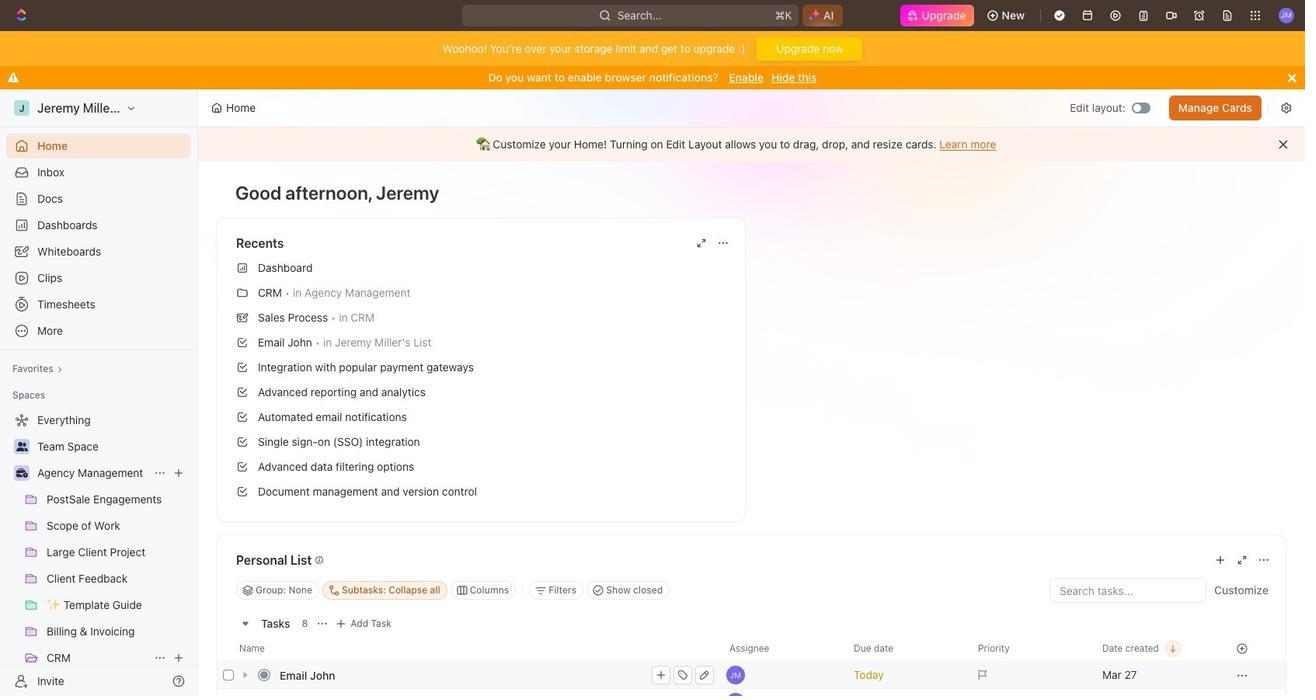 Task type: vqa. For each thing, say whether or not it's contained in the screenshot.
alert
yes



Task type: locate. For each thing, give the bounding box(es) containing it.
sidebar navigation
[[0, 89, 201, 696]]

alert
[[198, 127, 1306, 162]]

user group image
[[16, 442, 28, 452]]

tree inside sidebar navigation
[[6, 408, 191, 696]]

tree
[[6, 408, 191, 696]]



Task type: describe. For each thing, give the bounding box(es) containing it.
jeremy miller's workspace, , element
[[14, 100, 30, 116]]

business time image
[[16, 469, 28, 478]]

Search tasks... text field
[[1051, 579, 1206, 602]]



